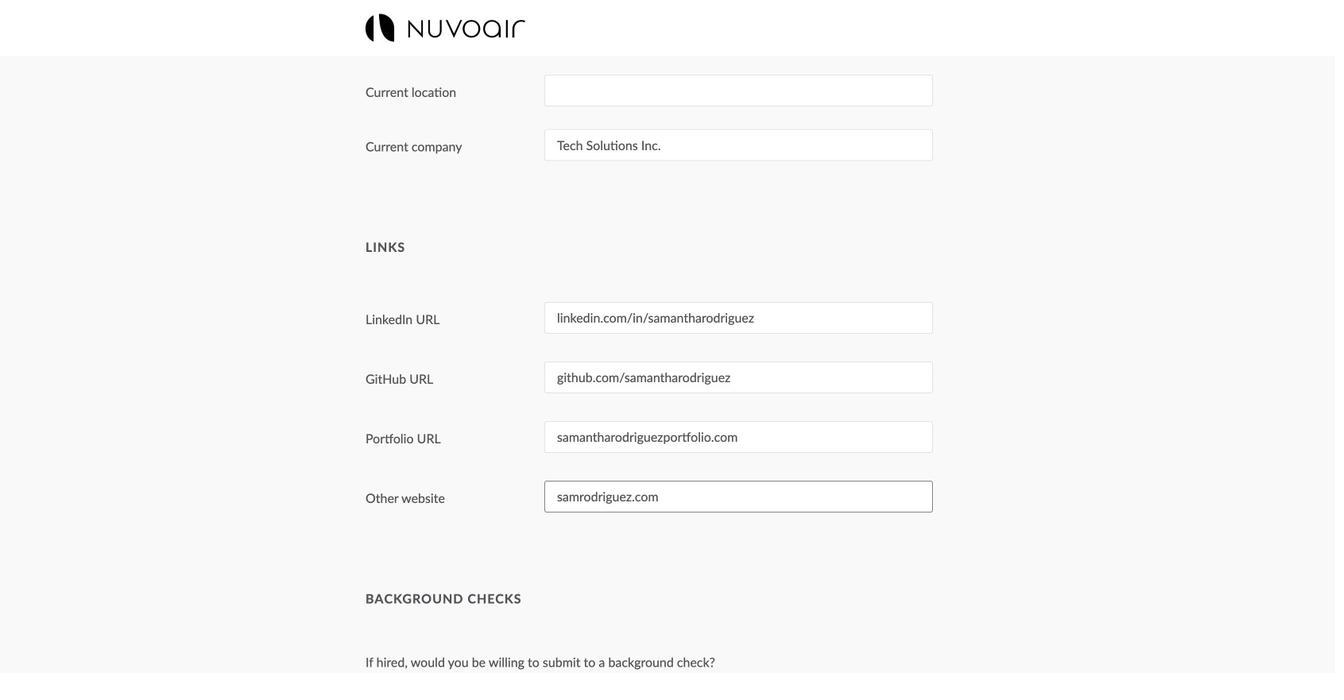 Task type: locate. For each thing, give the bounding box(es) containing it.
None text field
[[545, 302, 933, 334], [545, 362, 933, 394], [545, 302, 933, 334], [545, 362, 933, 394]]

nuvoair logo image
[[366, 14, 525, 42]]

None text field
[[545, 15, 933, 47], [545, 75, 933, 107], [545, 129, 933, 161], [545, 421, 933, 453], [545, 481, 933, 513], [545, 15, 933, 47], [545, 75, 933, 107], [545, 129, 933, 161], [545, 421, 933, 453], [545, 481, 933, 513]]



Task type: vqa. For each thing, say whether or not it's contained in the screenshot.
text field
yes



